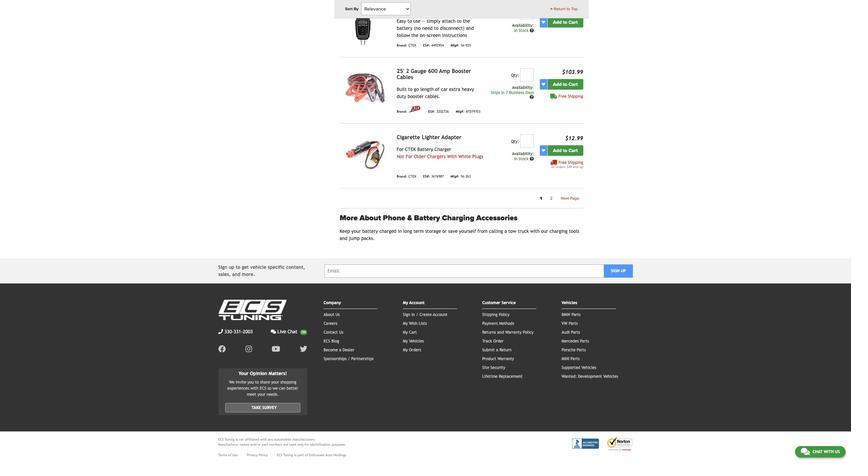 Task type: describe. For each thing, give the bounding box(es) containing it.
1 vertical spatial account
[[433, 313, 448, 318]]

to down return to top
[[563, 19, 568, 25]]

purposes.
[[332, 443, 346, 447]]

tow
[[509, 229, 517, 234]]

sort by
[[345, 6, 359, 11]]

is for part
[[294, 454, 297, 458]]

comments image
[[801, 448, 810, 456]]

add to cart for $12.99
[[553, 148, 578, 154]]

enthusiast auto holdings link
[[309, 453, 346, 458]]

sign for sign up to get vehicle specific content, sales, and more.
[[218, 265, 227, 270]]

amp
[[439, 68, 450, 74]]

content,
[[286, 265, 305, 270]]

chargers
[[427, 154, 446, 159]]

in inside keep your battery charged in long term storage or save yourself from calling a tow truck with our charging tools and jump packs.
[[398, 229, 402, 234]]

1 horizontal spatial /
[[416, 313, 418, 318]]

automobile
[[274, 438, 291, 442]]

become a dealer link
[[324, 348, 355, 353]]

charging
[[550, 229, 568, 234]]

vehicles up bmw parts
[[562, 301, 578, 306]]

chat inside the live chat link
[[288, 329, 297, 335]]

add to cart for $112.99
[[553, 19, 578, 25]]

contact
[[324, 331, 338, 335]]

audi
[[562, 331, 570, 335]]

accessories
[[476, 214, 518, 223]]

question circle image for $103.99
[[530, 95, 534, 99]]

sign up to get vehicle specific content, sales, and more.
[[218, 265, 305, 277]]

and inside 'easy to use — simply attach to the battery (no need to disconnect) and follow the on-screen instructions'
[[466, 25, 474, 31]]

to inside 'return to top' link
[[567, 6, 570, 11]]

2 inside 25' 2 gauge 600 amp booster cables
[[406, 68, 409, 74]]

1 vertical spatial warranty
[[498, 357, 514, 362]]

next page
[[561, 196, 579, 201]]

330-331-2003 link
[[218, 329, 253, 336]]

identification
[[310, 443, 331, 447]]

question circle image for $12.99
[[530, 157, 534, 161]]

us for contact us
[[339, 331, 343, 335]]

up for sign up to get vehicle specific content, sales, and more.
[[229, 265, 234, 270]]

brand: ctek for cigarette
[[397, 175, 416, 178]]

to inside built to go length of car extra heavy duty booster cables.
[[408, 87, 413, 92]]

become a dealer
[[324, 348, 355, 353]]

policy for privacy policy
[[259, 454, 268, 458]]

with right comments icon
[[824, 450, 834, 455]]

bmw
[[562, 313, 571, 318]]

truck
[[518, 229, 529, 234]]

my wish lists link
[[403, 322, 427, 326]]

site
[[482, 366, 489, 371]]

booster
[[452, 68, 471, 74]]

use
[[414, 18, 421, 24]]

take survey link
[[225, 403, 301, 413]]

meet
[[247, 393, 256, 397]]

to inside the sign up to get vehicle specific content, sales, and more.
[[236, 265, 240, 270]]

long
[[403, 229, 412, 234]]

extra
[[449, 87, 461, 92]]

days
[[526, 90, 534, 95]]

0 horizontal spatial the
[[412, 32, 419, 38]]

your inside keep your battery charged in long term storage or save yourself from calling a tow truck with our charging tools and jump packs.
[[352, 229, 361, 234]]

of inside terms of use link
[[228, 454, 231, 458]]

$103.99
[[562, 69, 583, 75]]

es#: 3202726
[[428, 110, 449, 113]]

and inside free shipping on orders $49 and up
[[573, 165, 579, 169]]

wanted: development vehicles
[[562, 375, 618, 379]]

ecs inside we invite you to share your shopping experiences with ecs so we can better meet your needs.
[[260, 386, 266, 391]]

lists
[[419, 322, 427, 326]]

0 vertical spatial warranty
[[505, 331, 522, 335]]

mfg#: for tester
[[451, 43, 460, 47]]

to up free shipping on orders $49 and up
[[563, 148, 568, 154]]

add to cart button for $103.99
[[548, 79, 583, 90]]

0 horizontal spatial your
[[258, 393, 266, 397]]

parts for audi parts
[[571, 331, 580, 335]]

1 horizontal spatial your
[[271, 380, 279, 385]]

term
[[414, 229, 424, 234]]

free for free shipping
[[559, 94, 567, 99]]

free for free shipping on orders $49 and up
[[559, 160, 567, 165]]

tuning for not
[[225, 438, 235, 442]]

so
[[268, 386, 271, 391]]

chat inside chat with us link
[[813, 450, 823, 455]]

or
[[443, 229, 447, 234]]

take survey button
[[225, 403, 301, 413]]

0 horizontal spatial account
[[409, 301, 425, 306]]

wish
[[409, 322, 418, 326]]

mfg#: 56-263
[[451, 175, 471, 178]]

925
[[466, 43, 471, 47]]

ecs for ecs tuning is not affiliated with any automobile manufacturers. manufacturer names and/or part numbers are used only for identification purposes.
[[218, 438, 224, 442]]

1 vertical spatial es#:
[[428, 110, 435, 113]]

lifetime replacement link
[[482, 375, 523, 379]]

youtube logo image
[[272, 346, 280, 353]]

manufacturer
[[218, 443, 239, 447]]

partnerships
[[351, 357, 374, 362]]

is for not
[[236, 438, 238, 442]]

es#3676987 - 56-263 - cigarette lighter adapter  - for ctek battery charger - ctek - audi bmw volkswagen mercedes benz mini porsche image
[[340, 135, 391, 173]]

0 vertical spatial battery
[[412, 6, 430, 12]]

$112.99
[[562, 7, 583, 13]]

2 vertical spatial shipping
[[482, 313, 498, 318]]

battery inside keep your battery charged in long term storage or save yourself from calling a tow truck with our charging tools and jump packs.
[[362, 229, 378, 234]]

parts for vw parts
[[569, 322, 578, 326]]

1 vertical spatial return
[[500, 348, 512, 353]]

qty: for $103.99
[[511, 73, 519, 78]]

a for sponsorships / partnerships
[[339, 348, 341, 353]]

battery inside for ctek battery charger not for older chargers with white plugs
[[418, 147, 433, 152]]

1 horizontal spatial about
[[360, 214, 381, 223]]

we invite you to share your shopping experiences with ecs so we can better meet your needs.
[[227, 380, 298, 397]]

can
[[279, 386, 286, 391]]

returns and warranty policy
[[482, 331, 534, 335]]

1 vertical spatial in
[[514, 157, 518, 161]]

track order link
[[482, 339, 504, 344]]

any
[[268, 438, 273, 442]]

privacy policy
[[247, 454, 268, 458]]

holdings
[[334, 454, 346, 458]]

vehicles up orders on the left bottom of the page
[[409, 339, 424, 344]]

sign for sign in / create account
[[403, 313, 410, 318]]

es#3202726 - atd79703 - 25' 2 gauge 600 amp booster cables - built to go length of car extra heavy duty booster cables. - atd tools - audi bmw volkswagen mercedes benz mini porsche image
[[340, 68, 391, 107]]

take
[[252, 406, 261, 411]]

mini parts
[[562, 357, 580, 362]]

1 vertical spatial mfg#:
[[456, 110, 465, 113]]

paginated product list navigation navigation
[[340, 194, 583, 203]]

invite
[[236, 380, 246, 385]]

2 horizontal spatial policy
[[523, 331, 534, 335]]

a inside keep your battery charged in long term storage or save yourself from calling a tow truck with our charging tools and jump packs.
[[505, 229, 507, 234]]

add to cart button for $12.99
[[548, 145, 583, 156]]

2 brand: from the top
[[397, 110, 407, 113]]

instagram logo image
[[246, 346, 252, 353]]

in stock for 3rd question circle icon from the bottom of the page
[[514, 28, 530, 33]]

privacy
[[247, 454, 258, 458]]

0 vertical spatial in
[[514, 28, 518, 33]]

1 horizontal spatial for
[[406, 154, 413, 159]]

white
[[459, 154, 471, 159]]

mercedes parts
[[562, 339, 589, 344]]

better
[[287, 386, 298, 391]]

sign up button
[[604, 265, 633, 278]]

1 horizontal spatial return
[[554, 6, 566, 11]]

facebook logo image
[[218, 346, 226, 353]]

business
[[509, 90, 525, 95]]

add to wish list image
[[542, 20, 545, 24]]

availability: for $12.99
[[512, 152, 534, 156]]

caret up image
[[551, 7, 553, 11]]

next
[[561, 196, 569, 201]]

and up the order
[[497, 331, 504, 335]]

product warranty
[[482, 357, 514, 362]]

with
[[447, 154, 457, 159]]

booster
[[408, 94, 424, 99]]

es#: for battery
[[423, 43, 430, 47]]

top
[[571, 6, 578, 11]]

save
[[448, 229, 458, 234]]

mini
[[562, 357, 570, 362]]

keep
[[340, 229, 350, 234]]

vw parts link
[[562, 322, 578, 326]]

supported vehicles
[[562, 366, 597, 371]]

next page link
[[557, 194, 583, 203]]

56- for ctek battery tester
[[461, 43, 466, 47]]

600
[[428, 68, 438, 74]]

add to cart button for $112.99
[[548, 17, 583, 27]]

up for sign up
[[621, 269, 626, 274]]

tester
[[432, 6, 448, 12]]

stock for 3rd question circle icon from the bottom of the page
[[519, 28, 529, 33]]

cart down wish
[[409, 331, 417, 335]]

policy for shipping policy
[[499, 313, 510, 318]]

brand: for ctek battery tester
[[397, 43, 407, 47]]

my for my cart
[[403, 331, 408, 335]]

mini parts link
[[562, 357, 580, 362]]

blog
[[332, 339, 339, 344]]

my for my orders
[[403, 348, 408, 353]]

263
[[466, 175, 471, 178]]

ships
[[491, 90, 500, 95]]

of for built
[[435, 87, 440, 92]]

from
[[478, 229, 488, 234]]

2 vertical spatial us
[[835, 450, 840, 455]]

security
[[491, 366, 505, 371]]

ecs for ecs blog
[[324, 339, 330, 344]]

1 availability: from the top
[[512, 23, 534, 28]]



Task type: locate. For each thing, give the bounding box(es) containing it.
3 add to cart from the top
[[553, 148, 578, 154]]

my for my wish lists
[[403, 322, 408, 326]]

3 availability: from the top
[[512, 152, 534, 156]]

2 vertical spatial your
[[258, 393, 266, 397]]

2 add from the top
[[553, 82, 562, 87]]

ecs blog link
[[324, 339, 339, 344]]

to left "top" on the top right
[[567, 6, 570, 11]]

is inside ecs tuning is not affiliated with any automobile manufacturers. manufacturer names and/or part numbers are used only for identification purposes.
[[236, 438, 238, 442]]

add to cart down return to top
[[553, 19, 578, 25]]

0 vertical spatial about
[[360, 214, 381, 223]]

1 add to cart from the top
[[553, 19, 578, 25]]

site security
[[482, 366, 505, 371]]

1 in stock from the top
[[514, 28, 530, 33]]

mfg#: atd79703
[[456, 110, 481, 113]]

0 vertical spatial chat
[[288, 329, 297, 335]]

1 vertical spatial policy
[[523, 331, 534, 335]]

tuning down are
[[283, 454, 293, 458]]

1 vertical spatial is
[[294, 454, 297, 458]]

your up jump
[[352, 229, 361, 234]]

parts down mercedes parts
[[577, 348, 586, 353]]

1 vertical spatial question circle image
[[530, 95, 534, 99]]

my account
[[403, 301, 425, 306]]

sign inside the sign up to get vehicle specific content, sales, and more.
[[218, 265, 227, 270]]

0 vertical spatial availability:
[[512, 23, 534, 28]]

2 qty: from the top
[[511, 139, 519, 144]]

parts for mini parts
[[571, 357, 580, 362]]

auto
[[326, 454, 333, 458]]

3202726
[[437, 110, 449, 113]]

vehicle
[[250, 265, 266, 270]]

jump
[[349, 236, 360, 241]]

1 brand: ctek from the top
[[397, 43, 416, 47]]

1 horizontal spatial sign
[[403, 313, 410, 318]]

free down the $103.99
[[559, 94, 567, 99]]

1 question circle image from the top
[[530, 28, 534, 32]]

0 vertical spatial mfg#:
[[451, 43, 460, 47]]

my left wish
[[403, 322, 408, 326]]

shipping for free shipping on orders $49 and up
[[568, 160, 583, 165]]

0 horizontal spatial part
[[262, 443, 268, 447]]

0 vertical spatial 2
[[406, 68, 409, 74]]

0 horizontal spatial about
[[324, 313, 334, 318]]

in stock for question circle icon corresponding to $12.99
[[514, 157, 530, 161]]

add for $112.99
[[553, 19, 562, 25]]

0 vertical spatial add to cart
[[553, 19, 578, 25]]

add to cart up free shipping on orders $49 and up
[[553, 148, 578, 154]]

1 add to wish list image from the top
[[542, 83, 545, 86]]

a left dealer
[[339, 348, 341, 353]]

of for ecs
[[305, 454, 308, 458]]

on
[[551, 165, 555, 169]]

privacy policy link
[[247, 453, 268, 458]]

parts right bmw in the bottom of the page
[[572, 313, 581, 318]]

1 vertical spatial add to cart button
[[548, 79, 583, 90]]

mfg#: down instructions
[[451, 43, 460, 47]]

battery inside 'easy to use — simply attach to the battery (no need to disconnect) and follow the on-screen instructions'
[[397, 25, 413, 31]]

0 vertical spatial shipping
[[568, 94, 583, 99]]

ecs up manufacturer
[[218, 438, 224, 442]]

parts up porsche parts
[[580, 339, 589, 344]]

to inside we invite you to share your shopping experiences with ecs so we can better meet your needs.
[[255, 380, 259, 385]]

cart down $12.99
[[569, 148, 578, 154]]

1 horizontal spatial chat
[[813, 450, 823, 455]]

become
[[324, 348, 338, 353]]

1 vertical spatial 2
[[550, 196, 553, 201]]

shipping
[[568, 94, 583, 99], [568, 160, 583, 165], [482, 313, 498, 318]]

my for my vehicles
[[403, 339, 408, 344]]

0 vertical spatial qty:
[[511, 73, 519, 78]]

parts right the "vw"
[[569, 322, 578, 326]]

2 inside the paginated product list navigation navigation
[[550, 196, 553, 201]]

ctek down 'follow'
[[409, 43, 416, 47]]

0 vertical spatial 56-
[[461, 43, 466, 47]]

us
[[336, 313, 340, 318], [339, 331, 343, 335], [835, 450, 840, 455]]

2 horizontal spatial sign
[[611, 269, 620, 274]]

1 vertical spatial shipping
[[568, 160, 583, 165]]

and inside keep your battery charged in long term storage or save yourself from calling a tow truck with our charging tools and jump packs.
[[340, 236, 348, 241]]

vehicles right development
[[604, 375, 618, 379]]

0 vertical spatial part
[[262, 443, 268, 447]]

1 brand: from the top
[[397, 43, 407, 47]]

add to cart button up free shipping
[[548, 79, 583, 90]]

1 vertical spatial battery
[[418, 147, 433, 152]]

us up careers link
[[336, 313, 340, 318]]

parts for bmw parts
[[572, 313, 581, 318]]

my up my wish lists
[[403, 301, 408, 306]]

returns
[[482, 331, 496, 335]]

3 question circle image from the top
[[530, 157, 534, 161]]

to up free shipping
[[563, 82, 568, 87]]

1 vertical spatial chat
[[813, 450, 823, 455]]

atd tools - corporate logo image
[[409, 106, 422, 113]]

parts for mercedes parts
[[580, 339, 589, 344]]

tuning up manufacturer
[[225, 438, 235, 442]]

es#: for lighter
[[423, 175, 430, 178]]

us right the contact
[[339, 331, 343, 335]]

charging
[[442, 214, 475, 223]]

1 vertical spatial battery
[[362, 229, 378, 234]]

names
[[240, 443, 249, 447]]

0 vertical spatial return
[[554, 6, 566, 11]]

sign up
[[611, 269, 626, 274]]

cart down the $103.99
[[569, 82, 578, 87]]

storage
[[425, 229, 441, 234]]

is left not
[[236, 438, 238, 442]]

the
[[463, 18, 470, 24], [412, 32, 419, 38]]

0 vertical spatial /
[[416, 313, 418, 318]]

phone
[[383, 214, 405, 223]]

chat right comments icon
[[813, 450, 823, 455]]

2 horizontal spatial of
[[435, 87, 440, 92]]

1 horizontal spatial the
[[463, 18, 470, 24]]

bmw parts
[[562, 313, 581, 318]]

bmw parts link
[[562, 313, 581, 318]]

0 vertical spatial in
[[501, 90, 505, 95]]

account up sign in / create account link
[[409, 301, 425, 306]]

cart for $103.99
[[569, 82, 578, 87]]

vw parts
[[562, 322, 578, 326]]

2 vertical spatial battery
[[414, 214, 440, 223]]

0 vertical spatial us
[[336, 313, 340, 318]]

of left use
[[228, 454, 231, 458]]

my vehicles
[[403, 339, 424, 344]]

free inside free shipping on orders $49 and up
[[559, 160, 567, 165]]

and inside the sign up to get vehicle specific content, sales, and more.
[[232, 272, 240, 277]]

add for $103.99
[[553, 82, 562, 87]]

mfg#: 56-925
[[451, 43, 471, 47]]

3 add from the top
[[553, 148, 562, 154]]

mfg#: left 263
[[451, 175, 460, 178]]

vehicles up wanted: development vehicles
[[582, 366, 597, 371]]

question circle image
[[530, 28, 534, 32], [530, 95, 534, 99], [530, 157, 534, 161]]

0 vertical spatial is
[[236, 438, 238, 442]]

add to cart button down return to top
[[548, 17, 583, 27]]

2 vertical spatial in
[[412, 313, 415, 318]]

add up orders
[[553, 148, 562, 154]]

2 question circle image from the top
[[530, 95, 534, 99]]

twitter logo image
[[300, 346, 307, 353]]

56- down white
[[461, 175, 466, 178]]

parts up mercedes parts
[[571, 331, 580, 335]]

25' 2 gauge 600 amp booster cables link
[[397, 68, 471, 80]]

plugs
[[472, 154, 483, 159]]

1 horizontal spatial policy
[[499, 313, 510, 318]]

my down my cart link
[[403, 339, 408, 344]]

1 vertical spatial in
[[398, 229, 402, 234]]

add to cart up free shipping
[[553, 82, 578, 87]]

a for product warranty
[[496, 348, 498, 353]]

numbers
[[269, 443, 282, 447]]

return right caret up image
[[554, 6, 566, 11]]

mfg#: for adapter
[[451, 175, 460, 178]]

my for my account
[[403, 301, 408, 306]]

1 vertical spatial tuning
[[283, 454, 293, 458]]

us for about us
[[336, 313, 340, 318]]

2 horizontal spatial a
[[505, 229, 507, 234]]

0 horizontal spatial tuning
[[225, 438, 235, 442]]

sign
[[218, 265, 227, 270], [611, 269, 620, 274], [403, 313, 410, 318]]

1 vertical spatial stock
[[519, 157, 529, 161]]

2 vertical spatial policy
[[259, 454, 268, 458]]

0 horizontal spatial in
[[398, 229, 402, 234]]

56- for cigarette lighter adapter
[[461, 175, 466, 178]]

1 56- from the top
[[461, 43, 466, 47]]

more
[[340, 214, 358, 223]]

0 vertical spatial add to wish list image
[[542, 83, 545, 86]]

contact us link
[[324, 331, 343, 335]]

2 vertical spatial es#:
[[423, 175, 430, 178]]

0 vertical spatial free
[[559, 94, 567, 99]]

1 qty: from the top
[[511, 73, 519, 78]]

in left 7 on the right of the page
[[501, 90, 505, 95]]

sign inside 'button'
[[611, 269, 620, 274]]

about us
[[324, 313, 340, 318]]

brand: ctek down 'follow'
[[397, 43, 416, 47]]

submit a return
[[482, 348, 512, 353]]

1 horizontal spatial 2
[[550, 196, 553, 201]]

tools
[[569, 229, 580, 234]]

1 vertical spatial availability:
[[512, 85, 534, 90]]

mfg#: left atd79703
[[456, 110, 465, 113]]

customer
[[482, 301, 501, 306]]

with inside keep your battery charged in long term storage or save yourself from calling a tow truck with our charging tools and jump packs.
[[531, 229, 540, 234]]

1 vertical spatial the
[[412, 32, 419, 38]]

2 vertical spatial add to cart
[[553, 148, 578, 154]]

1 vertical spatial add
[[553, 82, 562, 87]]

0 horizontal spatial /
[[348, 357, 350, 362]]

return down the order
[[500, 348, 512, 353]]

ctek up easy
[[397, 6, 410, 12]]

1 free from the top
[[559, 94, 567, 99]]

cigarette lighter adapter link
[[397, 134, 462, 141]]

2 add to wish list image from the top
[[542, 149, 545, 152]]

dealer
[[343, 348, 355, 353]]

es#4492954 - 56-925 - ctek battery tester - easy to use  simply attach to the battery (no need to disconnect) and follow the on-screen instructions - ctek - audi bmw volkswagen mercedes benz mini porsche image
[[340, 6, 391, 45]]

/ left create at bottom
[[416, 313, 418, 318]]

with up meet
[[251, 386, 259, 391]]

ecs inside ecs tuning is not affiliated with any automobile manufacturers. manufacturer names and/or part numbers are used only for identification purposes.
[[218, 438, 224, 442]]

add for $12.99
[[553, 148, 562, 154]]

ecs blog
[[324, 339, 339, 344]]

0 vertical spatial your
[[352, 229, 361, 234]]

company
[[324, 301, 341, 306]]

shipping inside free shipping on orders $49 and up
[[568, 160, 583, 165]]

add to cart button up free shipping on orders $49 and up
[[548, 145, 583, 156]]

cart for $12.99
[[569, 148, 578, 154]]

add to cart for $103.99
[[553, 82, 578, 87]]

more about phone & battery charging accessories
[[340, 214, 518, 223]]

add to wish list image for $103.99
[[542, 83, 545, 86]]

2 add to cart button from the top
[[548, 79, 583, 90]]

with inside we invite you to share your shopping experiences with ecs so we can better meet your needs.
[[251, 386, 259, 391]]

sign in / create account link
[[403, 313, 448, 318]]

ships in 7 business days
[[491, 90, 534, 95]]

3 add to cart button from the top
[[548, 145, 583, 156]]

the up disconnect)
[[463, 18, 470, 24]]

0 vertical spatial add to cart button
[[548, 17, 583, 27]]

older
[[414, 154, 426, 159]]

terms of use link
[[218, 453, 238, 458]]

my up my vehicles
[[403, 331, 408, 335]]

1 add from the top
[[553, 19, 562, 25]]

ecs
[[324, 339, 330, 344], [260, 386, 266, 391], [218, 438, 224, 442], [277, 454, 282, 458]]

up inside the sign up to get vehicle specific content, sales, and more.
[[229, 265, 234, 270]]

to
[[567, 6, 570, 11], [408, 18, 412, 24], [457, 18, 462, 24], [563, 19, 568, 25], [434, 25, 439, 31], [563, 82, 568, 87], [408, 87, 413, 92], [563, 148, 568, 154], [236, 265, 240, 270], [255, 380, 259, 385]]

None number field
[[520, 6, 534, 20], [520, 68, 534, 82], [520, 135, 534, 148], [520, 6, 534, 20], [520, 68, 534, 82], [520, 135, 534, 148]]

battery up 'follow'
[[397, 25, 413, 31]]

manufacturers.
[[292, 438, 316, 442]]

1 vertical spatial free
[[559, 160, 567, 165]]

to right you
[[255, 380, 259, 385]]

brand: ctek down not
[[397, 175, 416, 178]]

3 my from the top
[[403, 331, 408, 335]]

cables.
[[425, 94, 440, 99]]

mercedes parts link
[[562, 339, 589, 344]]

0 horizontal spatial for
[[397, 147, 404, 152]]

shipping up payment
[[482, 313, 498, 318]]

0 vertical spatial account
[[409, 301, 425, 306]]

my vehicles link
[[403, 339, 424, 344]]

shipping down the $103.99
[[568, 94, 583, 99]]

a right submit
[[496, 348, 498, 353]]

4 my from the top
[[403, 339, 408, 344]]

ecs for ecs tuning is part of enthusiast auto holdings
[[277, 454, 282, 458]]

with inside ecs tuning is not affiliated with any automobile manufacturers. manufacturer names and/or part numbers are used only for identification purposes.
[[260, 438, 267, 442]]

parts for porsche parts
[[577, 348, 586, 353]]

add to wish list image for $12.99
[[542, 149, 545, 152]]

payment
[[482, 322, 498, 326]]

0 horizontal spatial sign
[[218, 265, 227, 270]]

1 stock from the top
[[519, 28, 529, 33]]

cigarette
[[397, 134, 420, 141]]

qty: for $12.99
[[511, 139, 519, 144]]

2 free from the top
[[559, 160, 567, 165]]

2 right 25'
[[406, 68, 409, 74]]

0 horizontal spatial policy
[[259, 454, 268, 458]]

add to wish list image
[[542, 83, 545, 86], [542, 149, 545, 152]]

about up packs.
[[360, 214, 381, 223]]

for up not
[[397, 147, 404, 152]]

for
[[305, 443, 309, 447]]

policy inside "link"
[[259, 454, 268, 458]]

1 vertical spatial /
[[348, 357, 350, 362]]

ctek up older
[[405, 147, 416, 152]]

2 stock from the top
[[519, 157, 529, 161]]

shipping right orders
[[568, 160, 583, 165]]

add up free shipping
[[553, 82, 562, 87]]

0 horizontal spatial chat
[[288, 329, 297, 335]]

1 horizontal spatial part
[[298, 454, 304, 458]]

track order
[[482, 339, 504, 344]]

1 vertical spatial your
[[271, 380, 279, 385]]

only
[[297, 443, 304, 447]]

atd79703
[[466, 110, 481, 113]]

porsche parts
[[562, 348, 586, 353]]

service
[[502, 301, 516, 306]]

of left car
[[435, 87, 440, 92]]

follow
[[397, 32, 410, 38]]

development
[[578, 375, 602, 379]]

cart down $112.99
[[569, 19, 578, 25]]

a
[[505, 229, 507, 234], [339, 348, 341, 353], [496, 348, 498, 353]]

lifetime replacement
[[482, 375, 523, 379]]

brand: down 'follow'
[[397, 43, 407, 47]]

ctek inside for ctek battery charger not for older chargers with white plugs
[[405, 147, 416, 152]]

brand: left atd tools - corporate logo
[[397, 110, 407, 113]]

my left orders on the left bottom of the page
[[403, 348, 408, 353]]

battery up packs.
[[362, 229, 378, 234]]

orders
[[409, 348, 421, 353]]

to left go
[[408, 87, 413, 92]]

to left use
[[408, 18, 412, 24]]

0 horizontal spatial up
[[229, 265, 234, 270]]

0 horizontal spatial of
[[228, 454, 231, 458]]

sign for sign up
[[611, 269, 620, 274]]

used
[[289, 443, 296, 447]]

5 my from the top
[[403, 348, 408, 353]]

availability:
[[512, 23, 534, 28], [512, 85, 534, 90], [512, 152, 534, 156]]

3 brand: from the top
[[397, 175, 407, 178]]

and up instructions
[[466, 25, 474, 31]]

replacement
[[499, 375, 523, 379]]

built
[[397, 87, 407, 92]]

56- down instructions
[[461, 43, 466, 47]]

brand: down not
[[397, 175, 407, 178]]

Email email field
[[325, 265, 604, 278]]

take survey
[[252, 406, 277, 411]]

0 vertical spatial the
[[463, 18, 470, 24]]

about up careers link
[[324, 313, 334, 318]]

2 vertical spatial add to cart button
[[548, 145, 583, 156]]

2 add to cart from the top
[[553, 82, 578, 87]]

1 horizontal spatial up
[[580, 165, 583, 169]]

56-
[[461, 43, 466, 47], [461, 175, 466, 178]]

1 vertical spatial in stock
[[514, 157, 530, 161]]

0 vertical spatial policy
[[499, 313, 510, 318]]

/ down dealer
[[348, 357, 350, 362]]

2 vertical spatial question circle image
[[530, 157, 534, 161]]

0 vertical spatial es#:
[[423, 43, 430, 47]]

brand: for cigarette lighter adapter
[[397, 175, 407, 178]]

in left long
[[398, 229, 402, 234]]

up inside 'button'
[[621, 269, 626, 274]]

1 horizontal spatial is
[[294, 454, 297, 458]]

1 horizontal spatial account
[[433, 313, 448, 318]]

ecs tuning is not affiliated with any automobile manufacturers. manufacturer names and/or part numbers are used only for identification purposes.
[[218, 438, 346, 447]]

0 vertical spatial brand: ctek
[[397, 43, 416, 47]]

shipping for free shipping
[[568, 94, 583, 99]]

your up we
[[271, 380, 279, 385]]

ecs left so
[[260, 386, 266, 391]]

account right create at bottom
[[433, 313, 448, 318]]

stock for question circle icon corresponding to $12.99
[[519, 157, 529, 161]]

brand: ctek for ctek
[[397, 43, 416, 47]]

part inside ecs tuning is not affiliated with any automobile manufacturers. manufacturer names and/or part numbers are used only for identification purposes.
[[262, 443, 268, 447]]

2 horizontal spatial your
[[352, 229, 361, 234]]

phone image
[[218, 330, 223, 335]]

a left 'tow'
[[505, 229, 507, 234]]

part down any
[[262, 443, 268, 447]]

1 vertical spatial part
[[298, 454, 304, 458]]

2 link
[[546, 194, 557, 203]]

es#: left 3202726
[[428, 110, 435, 113]]

of left enthusiast
[[305, 454, 308, 458]]

0 horizontal spatial 2
[[406, 68, 409, 74]]

payment methods link
[[482, 322, 514, 326]]

create
[[420, 313, 432, 318]]

ecs tuning image
[[218, 300, 286, 321]]

us right comments icon
[[835, 450, 840, 455]]

0 horizontal spatial battery
[[362, 229, 378, 234]]

(no
[[414, 25, 421, 31]]

0 horizontal spatial is
[[236, 438, 238, 442]]

0 vertical spatial add
[[553, 19, 562, 25]]

1 vertical spatial us
[[339, 331, 343, 335]]

tuning inside ecs tuning is not affiliated with any automobile manufacturers. manufacturer names and/or part numbers are used only for identification purposes.
[[225, 438, 235, 442]]

disconnect)
[[440, 25, 465, 31]]

for right not
[[406, 154, 413, 159]]

ctek left the es#: 3676987
[[409, 175, 416, 178]]

2 right 1
[[550, 196, 553, 201]]

chat right live
[[288, 329, 297, 335]]

free right on at the right top of page
[[559, 160, 567, 165]]

2 horizontal spatial up
[[621, 269, 626, 274]]

shopping
[[281, 380, 297, 385]]

battery up —
[[412, 6, 430, 12]]

to up screen
[[434, 25, 439, 31]]

availability: for $103.99
[[512, 85, 534, 90]]

and right $49
[[573, 165, 579, 169]]

length
[[421, 87, 434, 92]]

more.
[[242, 272, 255, 277]]

0 vertical spatial brand:
[[397, 43, 407, 47]]

parts down porsche parts
[[571, 357, 580, 362]]

to up disconnect)
[[457, 18, 462, 24]]

ctek battery tester
[[397, 6, 448, 12]]

comments image
[[271, 330, 276, 335]]

is down used
[[294, 454, 297, 458]]

2 availability: from the top
[[512, 85, 534, 90]]

ecs left blog
[[324, 339, 330, 344]]

cigarette lighter adapter
[[397, 134, 462, 141]]

sponsorships / partnerships
[[324, 357, 374, 362]]

part down only
[[298, 454, 304, 458]]

cart for $112.99
[[569, 19, 578, 25]]

opinion
[[250, 371, 267, 377]]

tuning for part
[[283, 454, 293, 458]]

2 brand: ctek from the top
[[397, 175, 416, 178]]

up inside free shipping on orders $49 and up
[[580, 165, 583, 169]]

1 horizontal spatial tuning
[[283, 454, 293, 458]]

of inside built to go length of car extra heavy duty booster cables.
[[435, 87, 440, 92]]

2 56- from the top
[[461, 175, 466, 178]]

0 vertical spatial battery
[[397, 25, 413, 31]]

1 add to cart button from the top
[[548, 17, 583, 27]]

1 my from the top
[[403, 301, 408, 306]]

2 vertical spatial mfg#:
[[451, 175, 460, 178]]

1 vertical spatial about
[[324, 313, 334, 318]]

0 vertical spatial for
[[397, 147, 404, 152]]

2 my from the top
[[403, 322, 408, 326]]

my
[[403, 301, 408, 306], [403, 322, 408, 326], [403, 331, 408, 335], [403, 339, 408, 344], [403, 348, 408, 353]]

2 in stock from the top
[[514, 157, 530, 161]]



Task type: vqa. For each thing, say whether or not it's contained in the screenshot.
GO
yes



